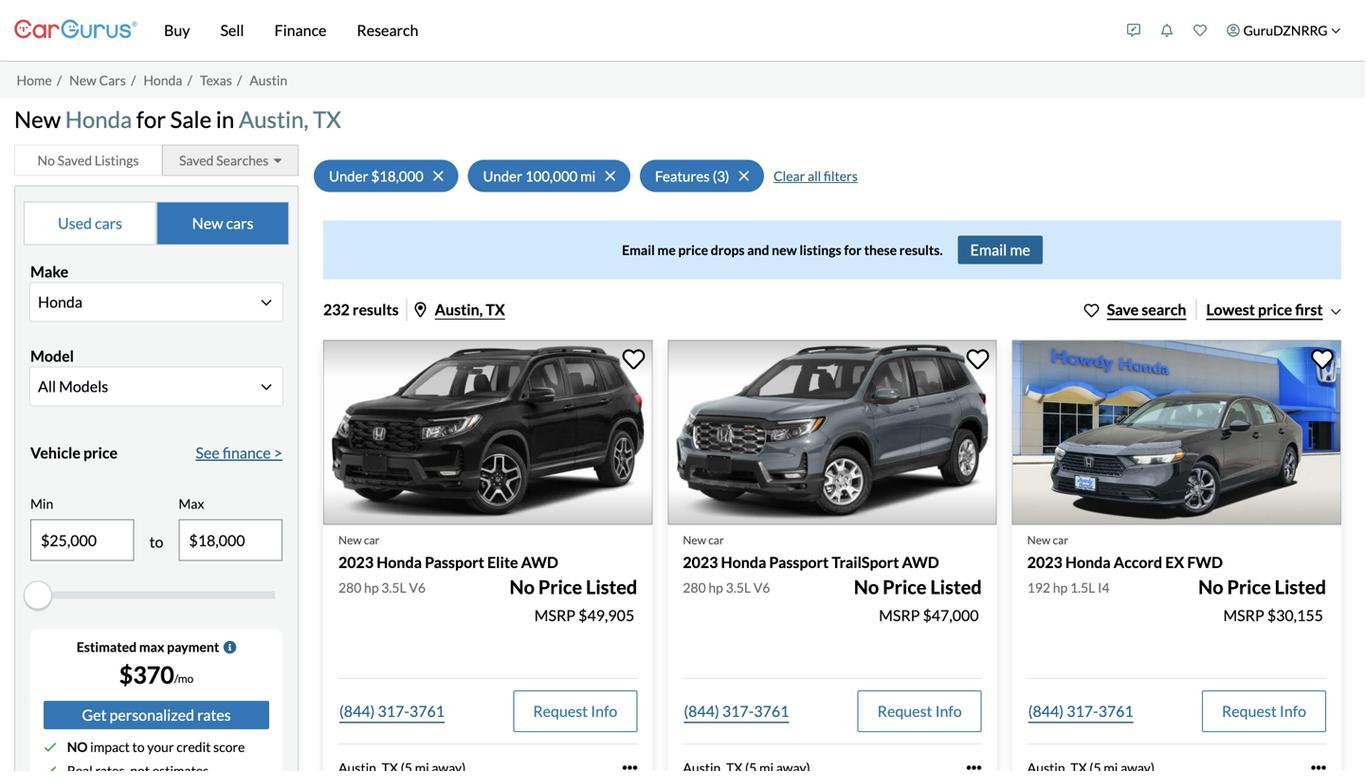 Task type: vqa. For each thing, say whether or not it's contained in the screenshot.
rightmost Price
yes



Task type: describe. For each thing, give the bounding box(es) containing it.
no price listed msrp $49,905
[[510, 576, 638, 624]]

request info for no price listed msrp $30,155
[[1223, 702, 1307, 720]]

passport for no price listed msrp $47,000
[[770, 553, 829, 572]]

info circle image
[[223, 641, 236, 654]]

save
[[1108, 300, 1139, 319]]

filters
[[824, 168, 858, 184]]

1 horizontal spatial austin,
[[435, 300, 483, 319]]

gurudznrrg
[[1244, 22, 1328, 38]]

4 / from the left
[[237, 72, 242, 88]]

cars
[[99, 72, 126, 88]]

hp for no price listed msrp $49,905
[[364, 579, 379, 596]]

(844) 317-3761 for no price listed msrp $47,000
[[684, 702, 790, 720]]

request info button for no price listed msrp $30,155
[[1203, 690, 1327, 732]]

$18,000
[[371, 167, 424, 184]]

$49,905
[[579, 606, 635, 624]]

features (3) button
[[640, 160, 765, 192]]

1 vertical spatial tx
[[486, 300, 505, 319]]

new cars link
[[69, 72, 126, 88]]

honda for no price listed msrp $49,905
[[377, 553, 422, 572]]

finance
[[275, 21, 327, 39]]

min
[[30, 495, 53, 512]]

impact
[[90, 739, 130, 755]]

under $18,000
[[329, 167, 424, 184]]

buy button
[[149, 0, 205, 61]]

under for under $18,000
[[329, 167, 369, 184]]

research button
[[342, 0, 434, 61]]

user icon image
[[1228, 24, 1241, 37]]

2023 for no price listed msrp $47,000
[[683, 553, 718, 572]]

1.5l
[[1071, 579, 1096, 596]]

new car 2023 honda passport trailsport awd
[[683, 533, 940, 572]]

msrp for no price listed msrp $49,905
[[535, 606, 576, 624]]

chevron down image
[[1332, 25, 1342, 35]]

1 saved from the left
[[57, 152, 92, 168]]

home link
[[17, 72, 52, 88]]

ex
[[1166, 553, 1185, 572]]

cars for new cars
[[226, 214, 254, 232]]

saved searches button
[[162, 144, 299, 176]]

email me
[[971, 240, 1031, 259]]

price for no price listed msrp $30,155
[[1228, 576, 1272, 598]]

max
[[179, 495, 204, 512]]

open notifications image
[[1161, 24, 1174, 37]]

saved cars image
[[1194, 24, 1208, 37]]

in
[[216, 106, 235, 133]]

3761 for no price listed msrp $47,000
[[754, 702, 790, 720]]

280 hp 3.5l v6 for no price listed msrp $49,905
[[339, 579, 426, 596]]

see finance >
[[196, 443, 283, 462]]

3761 for no price listed msrp $49,905
[[410, 702, 445, 720]]

280 for no price listed msrp $49,905
[[339, 579, 362, 596]]

clear
[[774, 168, 806, 184]]

rates
[[197, 706, 231, 724]]

vehicle price
[[30, 443, 118, 462]]

make
[[30, 262, 68, 281]]

new car 2023 honda accord ex fwd
[[1028, 533, 1224, 572]]

no price listed msrp $30,155
[[1199, 576, 1327, 624]]

new car 2023 honda passport elite awd
[[339, 533, 559, 572]]

email me button
[[959, 236, 1043, 264]]

317- for no price listed msrp $49,905
[[378, 702, 410, 720]]

austin, tx button
[[415, 300, 505, 319]]

get personalized rates button
[[44, 701, 269, 730]]

new cars
[[192, 214, 254, 232]]

email for email me
[[971, 240, 1008, 259]]

results
[[353, 300, 399, 319]]

search
[[1142, 300, 1187, 319]]

get
[[82, 706, 107, 724]]

(3)
[[713, 167, 730, 184]]

new for new cars
[[192, 214, 223, 232]]

price for no price listed msrp $47,000
[[883, 576, 927, 598]]

cargurus logo homepage link image
[[14, 3, 138, 57]]

used cars button
[[24, 201, 157, 245]]

finance
[[223, 443, 271, 462]]

vehicle
[[30, 443, 81, 462]]

passport for no price listed msrp $49,905
[[425, 553, 485, 572]]

$47,000
[[923, 606, 979, 624]]

accord
[[1114, 553, 1163, 572]]

features (3)
[[655, 167, 730, 184]]

see
[[196, 443, 220, 462]]

buy
[[164, 21, 190, 39]]

email for email me price drops and new listings for these results.
[[622, 242, 655, 258]]

used
[[58, 214, 92, 232]]

max
[[139, 639, 165, 655]]

/mo
[[174, 672, 194, 685]]

texas
[[200, 72, 232, 88]]

192 hp 1.5l i4
[[1028, 579, 1110, 596]]

(844) for no price listed msrp $47,000
[[684, 702, 720, 720]]

no
[[67, 739, 88, 755]]

get personalized rates
[[82, 706, 231, 724]]

under 100,000 mi button
[[468, 160, 631, 192]]

280 for no price listed msrp $47,000
[[683, 579, 706, 596]]

elite
[[488, 553, 518, 572]]

no price listed msrp $47,000
[[854, 576, 982, 624]]

hp for no price listed msrp $47,000
[[709, 579, 724, 596]]

(844) 317-3761 button for no price listed msrp $49,905
[[339, 690, 446, 732]]

ellipsis h image
[[1312, 760, 1327, 771]]

clear all filters button
[[774, 164, 858, 187]]

3761 for no price listed msrp $30,155
[[1099, 702, 1134, 720]]

new cars button
[[157, 201, 289, 245]]

austin
[[250, 72, 288, 88]]

cars for used cars
[[95, 214, 122, 232]]

i4
[[1098, 579, 1110, 596]]

your
[[147, 739, 174, 755]]

caret down image
[[273, 154, 282, 167]]

new for new honda for sale in austin, tx
[[14, 106, 61, 133]]

sell
[[220, 21, 244, 39]]

listed for no price listed msrp $49,905
[[586, 576, 638, 598]]

car for no price listed msrp $49,905
[[364, 533, 380, 547]]

0 vertical spatial to
[[149, 533, 164, 551]]

3 / from the left
[[187, 72, 192, 88]]

request info for no price listed msrp $49,905
[[533, 702, 618, 720]]

mi
[[581, 167, 596, 184]]

drops
[[711, 242, 745, 258]]

gurudznrrg menu item
[[1218, 4, 1352, 57]]

save search button
[[1085, 298, 1187, 321]]

new for new car 2023 honda passport trailsport awd
[[683, 533, 707, 547]]

home
[[17, 72, 52, 88]]

232
[[323, 300, 350, 319]]

estimated max payment
[[77, 639, 219, 655]]

request for no price listed msrp $47,000
[[878, 702, 933, 720]]

msrp for no price listed msrp $47,000
[[879, 606, 920, 624]]

100,000
[[525, 167, 578, 184]]

(844) for no price listed msrp $30,155
[[1029, 702, 1064, 720]]

these
[[865, 242, 897, 258]]

232 results
[[323, 300, 399, 319]]

features
[[655, 167, 710, 184]]

(844) 317-3761 for no price listed msrp $30,155
[[1029, 702, 1134, 720]]

cargurus logo homepage link link
[[14, 3, 138, 57]]

0 horizontal spatial price
[[83, 443, 118, 462]]

home / new cars / honda / texas / austin
[[17, 72, 288, 88]]

info for no price listed msrp $47,000
[[936, 702, 962, 720]]



Task type: locate. For each thing, give the bounding box(es) containing it.
3 (844) 317-3761 from the left
[[1029, 702, 1134, 720]]

0 horizontal spatial listed
[[586, 576, 638, 598]]

no saved listings
[[38, 152, 139, 168]]

2 cars from the left
[[226, 214, 254, 232]]

1 listed from the left
[[586, 576, 638, 598]]

2 saved from the left
[[179, 152, 214, 168]]

under 100,000 mi
[[483, 167, 596, 184]]

0 horizontal spatial ellipsis h image
[[623, 760, 638, 771]]

request info
[[533, 702, 618, 720], [878, 702, 962, 720], [1223, 702, 1307, 720]]

1 vertical spatial to
[[132, 739, 145, 755]]

msrp inside no price listed msrp $30,155
[[1224, 606, 1265, 624]]

request for no price listed msrp $30,155
[[1223, 702, 1278, 720]]

3761
[[410, 702, 445, 720], [754, 702, 790, 720], [1099, 702, 1134, 720]]

research
[[357, 21, 419, 39]]

2 horizontal spatial (844)
[[1029, 702, 1064, 720]]

times image right "(3)"
[[739, 168, 749, 184]]

listed inside no price listed msrp $49,905
[[586, 576, 638, 598]]

1 price from the left
[[539, 576, 583, 598]]

280 hp 3.5l v6
[[339, 579, 426, 596], [683, 579, 771, 596]]

2 horizontal spatial hp
[[1054, 579, 1068, 596]]

1 passport from the left
[[425, 553, 485, 572]]

0 horizontal spatial 2023
[[339, 553, 374, 572]]

for down 'home / new cars / honda / texas / austin'
[[136, 106, 166, 133]]

listed for no price listed msrp $47,000
[[931, 576, 982, 598]]

0 vertical spatial price
[[679, 242, 709, 258]]

1 horizontal spatial price
[[883, 576, 927, 598]]

saved down sale
[[179, 152, 214, 168]]

1 horizontal spatial price
[[679, 242, 709, 258]]

192
[[1028, 579, 1051, 596]]

saved searches
[[179, 152, 269, 168]]

cars right used
[[95, 214, 122, 232]]

2 listed from the left
[[931, 576, 982, 598]]

new honda for sale in austin, tx
[[14, 106, 341, 133]]

0 horizontal spatial austin,
[[239, 106, 309, 133]]

austin, down "austin" on the top of the page
[[239, 106, 309, 133]]

0 horizontal spatial (844) 317-3761
[[340, 702, 445, 720]]

no inside no price listed msrp $47,000
[[854, 576, 880, 598]]

280
[[339, 579, 362, 596], [683, 579, 706, 596]]

under inside button
[[329, 167, 369, 184]]

awd right the elite
[[521, 553, 559, 572]]

v6 for no price listed msrp $47,000
[[754, 579, 771, 596]]

0 horizontal spatial saved
[[57, 152, 92, 168]]

saved left listings
[[57, 152, 92, 168]]

0 horizontal spatial awd
[[521, 553, 559, 572]]

2 horizontal spatial car
[[1053, 533, 1069, 547]]

1 horizontal spatial ellipsis h image
[[967, 760, 982, 771]]

(844) 317-3761
[[340, 702, 445, 720], [684, 702, 790, 720], [1029, 702, 1134, 720]]

1 msrp from the left
[[535, 606, 576, 624]]

3.5l down new car 2023 honda passport elite awd
[[382, 579, 407, 596]]

1 horizontal spatial request info button
[[858, 690, 982, 732]]

0 horizontal spatial hp
[[364, 579, 379, 596]]

2 horizontal spatial msrp
[[1224, 606, 1265, 624]]

me for email me price drops and new listings for these results.
[[658, 242, 676, 258]]

honda for no price listed msrp $30,155
[[1066, 553, 1111, 572]]

3.5l for no price listed msrp $49,905
[[382, 579, 407, 596]]

0 horizontal spatial price
[[539, 576, 583, 598]]

1 vertical spatial price
[[83, 443, 118, 462]]

1 horizontal spatial (844)
[[684, 702, 720, 720]]

2 horizontal spatial info
[[1280, 702, 1307, 720]]

info
[[591, 702, 618, 720], [936, 702, 962, 720], [1280, 702, 1307, 720]]

listings
[[800, 242, 842, 258]]

2 280 hp 3.5l v6 from the left
[[683, 579, 771, 596]]

1 horizontal spatial 317-
[[723, 702, 754, 720]]

personalized
[[110, 706, 194, 724]]

hp for no price listed msrp $30,155
[[1054, 579, 1068, 596]]

2 horizontal spatial request
[[1223, 702, 1278, 720]]

ellipsis h image for no price listed msrp $49,905
[[623, 760, 638, 771]]

1 horizontal spatial car
[[709, 533, 724, 547]]

menu bar
[[138, 0, 1118, 61]]

passport left trailsport
[[770, 553, 829, 572]]

1 (844) 317-3761 button from the left
[[339, 690, 446, 732]]

1 3.5l from the left
[[382, 579, 407, 596]]

under left $18,000 on the top
[[329, 167, 369, 184]]

/ left 'texas' link
[[187, 72, 192, 88]]

3.5l down new car 2023 honda passport trailsport awd
[[726, 579, 751, 596]]

car inside new car 2023 honda passport elite awd
[[364, 533, 380, 547]]

Max text field
[[180, 520, 282, 560]]

1 horizontal spatial 3.5l
[[726, 579, 751, 596]]

0 horizontal spatial request info button
[[513, 690, 638, 732]]

cars
[[95, 214, 122, 232], [226, 214, 254, 232]]

msrp left $30,155
[[1224, 606, 1265, 624]]

used cars
[[58, 214, 122, 232]]

1 horizontal spatial info
[[936, 702, 962, 720]]

v6 down new car 2023 honda passport trailsport awd
[[754, 579, 771, 596]]

1 280 hp 3.5l v6 from the left
[[339, 579, 426, 596]]

1 car from the left
[[364, 533, 380, 547]]

3 request info button from the left
[[1203, 690, 1327, 732]]

credit
[[177, 739, 211, 755]]

email me price drops and new listings for these results.
[[622, 242, 943, 258]]

2 awd from the left
[[903, 553, 940, 572]]

to left 'your'
[[132, 739, 145, 755]]

info for no price listed msrp $30,155
[[1280, 702, 1307, 720]]

1 vertical spatial check image
[[44, 764, 57, 771]]

2 car from the left
[[709, 533, 724, 547]]

cars down searches
[[226, 214, 254, 232]]

passport inside new car 2023 honda passport elite awd
[[425, 553, 485, 572]]

2023 for no price listed msrp $30,155
[[1028, 553, 1063, 572]]

austin, tx
[[435, 300, 505, 319]]

2 horizontal spatial (844) 317-3761
[[1029, 702, 1134, 720]]

2 horizontal spatial 317-
[[1067, 702, 1099, 720]]

1 ellipsis h image from the left
[[623, 760, 638, 771]]

email right results.
[[971, 240, 1008, 259]]

2 (844) 317-3761 from the left
[[684, 702, 790, 720]]

crystal black pearl 2023 honda accord ex fwd sedan front-wheel drive continuously variable transmission image
[[1013, 340, 1342, 525]]

2023 inside new car 2023 honda accord ex fwd
[[1028, 553, 1063, 572]]

1 horizontal spatial request
[[878, 702, 933, 720]]

no down the fwd
[[1199, 576, 1224, 598]]

$370 /mo
[[119, 661, 194, 689]]

2 horizontal spatial price
[[1228, 576, 1272, 598]]

1 horizontal spatial cars
[[226, 214, 254, 232]]

1 horizontal spatial passport
[[770, 553, 829, 572]]

v6
[[409, 579, 426, 596], [754, 579, 771, 596]]

1 hp from the left
[[364, 579, 379, 596]]

passport left the elite
[[425, 553, 485, 572]]

passport
[[425, 553, 485, 572], [770, 553, 829, 572]]

times image inside under 100,000 mi button
[[606, 168, 616, 184]]

2023 inside new car 2023 honda passport trailsport awd
[[683, 553, 718, 572]]

map marker alt image
[[415, 302, 426, 317]]

0 horizontal spatial msrp
[[535, 606, 576, 624]]

(844) 317-3761 for no price listed msrp $49,905
[[340, 702, 445, 720]]

3 info from the left
[[1280, 702, 1307, 720]]

times image
[[433, 168, 443, 184]]

tx up under $18,000
[[313, 106, 341, 133]]

awd up no price listed msrp $47,000
[[903, 553, 940, 572]]

msrp inside no price listed msrp $47,000
[[879, 606, 920, 624]]

2 hp from the left
[[709, 579, 724, 596]]

no impact to your credit score
[[67, 739, 245, 755]]

1 horizontal spatial hp
[[709, 579, 724, 596]]

1 request from the left
[[533, 702, 588, 720]]

1 horizontal spatial tx
[[486, 300, 505, 319]]

2 317- from the left
[[723, 702, 754, 720]]

/ right cars
[[131, 72, 136, 88]]

2 under from the left
[[483, 167, 523, 184]]

3 msrp from the left
[[1224, 606, 1265, 624]]

0 horizontal spatial car
[[364, 533, 380, 547]]

listed for no price listed msrp $30,155
[[1275, 576, 1327, 598]]

2 msrp from the left
[[879, 606, 920, 624]]

tx right the map marker alt icon on the top left of page
[[486, 300, 505, 319]]

2 price from the left
[[883, 576, 927, 598]]

2 horizontal spatial request info
[[1223, 702, 1307, 720]]

0 vertical spatial check image
[[44, 741, 57, 754]]

0 horizontal spatial 317-
[[378, 702, 410, 720]]

honda
[[144, 72, 182, 88], [65, 106, 132, 133], [377, 553, 422, 572], [721, 553, 767, 572], [1066, 553, 1111, 572]]

car for no price listed msrp $47,000
[[709, 533, 724, 547]]

car inside new car 2023 honda passport trailsport awd
[[709, 533, 724, 547]]

new for new car 2023 honda passport elite awd
[[339, 533, 362, 547]]

1 awd from the left
[[521, 553, 559, 572]]

to left max text box
[[149, 533, 164, 551]]

no inside no price listed msrp $30,155
[[1199, 576, 1224, 598]]

awd inside new car 2023 honda passport trailsport awd
[[903, 553, 940, 572]]

0 horizontal spatial 3761
[[410, 702, 445, 720]]

$370
[[119, 661, 174, 689]]

3 request from the left
[[1223, 702, 1278, 720]]

no down the elite
[[510, 576, 535, 598]]

awd for no price listed msrp $49,905
[[521, 553, 559, 572]]

fwd
[[1188, 553, 1224, 572]]

0 horizontal spatial 3.5l
[[382, 579, 407, 596]]

sale
[[170, 106, 212, 133]]

menu bar containing buy
[[138, 0, 1118, 61]]

price left drops
[[679, 242, 709, 258]]

times image right mi
[[606, 168, 616, 184]]

1 horizontal spatial times image
[[739, 168, 749, 184]]

2023 inside new car 2023 honda passport elite awd
[[339, 553, 374, 572]]

cars inside new cars button
[[226, 214, 254, 232]]

me
[[1011, 240, 1031, 259], [658, 242, 676, 258]]

email
[[971, 240, 1008, 259], [622, 242, 655, 258]]

0 horizontal spatial v6
[[409, 579, 426, 596]]

request
[[533, 702, 588, 720], [878, 702, 933, 720], [1223, 702, 1278, 720]]

price inside no price listed msrp $47,000
[[883, 576, 927, 598]]

and
[[748, 242, 770, 258]]

2 request info button from the left
[[858, 690, 982, 732]]

ellipsis h image for no price listed msrp $47,000
[[967, 760, 982, 771]]

listed up $49,905 on the left
[[586, 576, 638, 598]]

request for no price listed msrp $49,905
[[533, 702, 588, 720]]

listed inside no price listed msrp $30,155
[[1275, 576, 1327, 598]]

finance button
[[259, 0, 342, 61]]

no for no saved listings
[[38, 152, 55, 168]]

austin,
[[239, 106, 309, 133], [435, 300, 483, 319]]

no inside no price listed msrp $49,905
[[510, 576, 535, 598]]

317- for no price listed msrp $47,000
[[723, 702, 754, 720]]

all
[[808, 168, 822, 184]]

1 horizontal spatial me
[[1011, 240, 1031, 259]]

saved
[[57, 152, 92, 168], [179, 152, 214, 168]]

2 / from the left
[[131, 72, 136, 88]]

honda inside new car 2023 honda passport elite awd
[[377, 553, 422, 572]]

2 3761 from the left
[[754, 702, 790, 720]]

add a car review image
[[1128, 24, 1141, 37]]

under $18,000 button
[[314, 160, 459, 192]]

listed up $30,155
[[1275, 576, 1327, 598]]

1 horizontal spatial 3761
[[754, 702, 790, 720]]

2 (844) from the left
[[684, 702, 720, 720]]

trailsport
[[832, 553, 900, 572]]

gurudznrrg menu
[[1118, 4, 1352, 57]]

1 horizontal spatial request info
[[878, 702, 962, 720]]

awd inside new car 2023 honda passport elite awd
[[521, 553, 559, 572]]

new inside button
[[192, 214, 223, 232]]

0 horizontal spatial request info
[[533, 702, 618, 720]]

2 horizontal spatial request info button
[[1203, 690, 1327, 732]]

price up $49,905 on the left
[[539, 576, 583, 598]]

1 horizontal spatial saved
[[179, 152, 214, 168]]

0 vertical spatial austin,
[[239, 106, 309, 133]]

me for email me
[[1011, 240, 1031, 259]]

listed
[[586, 576, 638, 598], [931, 576, 982, 598], [1275, 576, 1327, 598]]

2 3.5l from the left
[[726, 579, 751, 596]]

0 horizontal spatial me
[[658, 242, 676, 258]]

1 horizontal spatial v6
[[754, 579, 771, 596]]

for left these
[[845, 242, 862, 258]]

2 request info from the left
[[878, 702, 962, 720]]

3 car from the left
[[1053, 533, 1069, 547]]

1 horizontal spatial to
[[149, 533, 164, 551]]

317- for no price listed msrp $30,155
[[1067, 702, 1099, 720]]

request info for no price listed msrp $47,000
[[878, 702, 962, 720]]

1 horizontal spatial under
[[483, 167, 523, 184]]

new for new car 2023 honda accord ex fwd
[[1028, 533, 1051, 547]]

3 listed from the left
[[1275, 576, 1327, 598]]

1 horizontal spatial listed
[[931, 576, 982, 598]]

1 horizontal spatial msrp
[[879, 606, 920, 624]]

results.
[[900, 242, 943, 258]]

$30,155
[[1268, 606, 1324, 624]]

2 2023 from the left
[[683, 553, 718, 572]]

0 horizontal spatial (844) 317-3761 button
[[339, 690, 446, 732]]

2 280 from the left
[[683, 579, 706, 596]]

Min text field
[[31, 520, 133, 560]]

price inside no price listed msrp $30,155
[[1228, 576, 1272, 598]]

request info button
[[513, 690, 638, 732], [858, 690, 982, 732], [1203, 690, 1327, 732]]

0 horizontal spatial to
[[132, 739, 145, 755]]

model
[[30, 347, 74, 365]]

/ right texas
[[237, 72, 242, 88]]

1 horizontal spatial (844) 317-3761
[[684, 702, 790, 720]]

1 info from the left
[[591, 702, 618, 720]]

3 price from the left
[[1228, 576, 1272, 598]]

sonic gray pearl 2023 honda passport trailsport awd suv / crossover all-wheel drive automatic image
[[668, 340, 998, 525]]

new
[[772, 242, 797, 258]]

1 horizontal spatial email
[[971, 240, 1008, 259]]

1 3761 from the left
[[410, 702, 445, 720]]

0 horizontal spatial cars
[[95, 214, 122, 232]]

gurudznrrg button
[[1218, 4, 1352, 57]]

car inside new car 2023 honda accord ex fwd
[[1053, 533, 1069, 547]]

1 vertical spatial austin,
[[435, 300, 483, 319]]

1 vertical spatial for
[[845, 242, 862, 258]]

1 horizontal spatial 280 hp 3.5l v6
[[683, 579, 771, 596]]

0 vertical spatial for
[[136, 106, 166, 133]]

sell button
[[205, 0, 259, 61]]

3 3761 from the left
[[1099, 702, 1134, 720]]

(844)
[[340, 702, 375, 720], [684, 702, 720, 720], [1029, 702, 1064, 720]]

2 horizontal spatial 2023
[[1028, 553, 1063, 572]]

under left 100,000
[[483, 167, 523, 184]]

1 2023 from the left
[[339, 553, 374, 572]]

price down trailsport
[[883, 576, 927, 598]]

2 info from the left
[[936, 702, 962, 720]]

me inside email me button
[[1011, 240, 1031, 259]]

1 280 from the left
[[339, 579, 362, 596]]

2 horizontal spatial (844) 317-3761 button
[[1028, 690, 1135, 732]]

msrp for no price listed msrp $30,155
[[1224, 606, 1265, 624]]

0 horizontal spatial times image
[[606, 168, 616, 184]]

1 (844) from the left
[[340, 702, 375, 720]]

estimated
[[77, 639, 137, 655]]

times image inside features (3) button
[[739, 168, 749, 184]]

1 horizontal spatial 280
[[683, 579, 706, 596]]

msrp left $47,000
[[879, 606, 920, 624]]

(844) for no price listed msrp $49,905
[[340, 702, 375, 720]]

passport inside new car 2023 honda passport trailsport awd
[[770, 553, 829, 572]]

1 (844) 317-3761 from the left
[[340, 702, 445, 720]]

1 under from the left
[[329, 167, 369, 184]]

save search
[[1108, 300, 1187, 319]]

1 request info from the left
[[533, 702, 618, 720]]

2 v6 from the left
[[754, 579, 771, 596]]

see finance > link
[[196, 441, 283, 464]]

email inside button
[[971, 240, 1008, 259]]

awd for no price listed msrp $47,000
[[903, 553, 940, 572]]

2 times image from the left
[[739, 168, 749, 184]]

3 request info from the left
[[1223, 702, 1307, 720]]

crystal black pearl 2023 honda passport elite awd suv / crossover all-wheel drive automatic image
[[323, 340, 653, 525]]

0 horizontal spatial (844)
[[340, 702, 375, 720]]

no for no price listed msrp $30,155
[[1199, 576, 1224, 598]]

(844) 317-3761 button for no price listed msrp $47,000
[[683, 690, 790, 732]]

2023
[[339, 553, 374, 572], [683, 553, 718, 572], [1028, 553, 1063, 572]]

honda for no price listed msrp $47,000
[[721, 553, 767, 572]]

no down trailsport
[[854, 576, 880, 598]]

0 horizontal spatial under
[[329, 167, 369, 184]]

new inside new car 2023 honda passport elite awd
[[339, 533, 362, 547]]

no for no price listed msrp $49,905
[[510, 576, 535, 598]]

awd
[[521, 553, 559, 572], [903, 553, 940, 572]]

280 hp 3.5l v6 down new car 2023 honda passport trailsport awd
[[683, 579, 771, 596]]

searches
[[216, 152, 269, 168]]

no left listings
[[38, 152, 55, 168]]

honda link
[[144, 72, 182, 88]]

280 hp 3.5l v6 for no price listed msrp $47,000
[[683, 579, 771, 596]]

1 times image from the left
[[606, 168, 616, 184]]

no
[[38, 152, 55, 168], [510, 576, 535, 598], [854, 576, 880, 598], [1199, 576, 1224, 598]]

payment
[[167, 639, 219, 655]]

1 request info button from the left
[[513, 690, 638, 732]]

price inside no price listed msrp $49,905
[[539, 576, 583, 598]]

email left drops
[[622, 242, 655, 258]]

for
[[136, 106, 166, 133], [845, 242, 862, 258]]

0 horizontal spatial tx
[[313, 106, 341, 133]]

3.5l
[[382, 579, 407, 596], [726, 579, 751, 596]]

times image for under 100,000 mi
[[606, 168, 616, 184]]

austin, right the map marker alt icon on the top left of page
[[435, 300, 483, 319]]

times image
[[606, 168, 616, 184], [739, 168, 749, 184]]

request info button for no price listed msrp $47,000
[[858, 690, 982, 732]]

listings
[[95, 152, 139, 168]]

cars inside the used cars button
[[95, 214, 122, 232]]

texas link
[[200, 72, 232, 88]]

1 horizontal spatial awd
[[903, 553, 940, 572]]

1 horizontal spatial for
[[845, 242, 862, 258]]

2 request from the left
[[878, 702, 933, 720]]

msrp left $49,905 on the left
[[535, 606, 576, 624]]

saved inside button
[[179, 152, 214, 168]]

280 hp 3.5l v6 down new car 2023 honda passport elite awd
[[339, 579, 426, 596]]

1 cars from the left
[[95, 214, 122, 232]]

2 horizontal spatial 3761
[[1099, 702, 1134, 720]]

price for no price listed msrp $49,905
[[539, 576, 583, 598]]

ellipsis h image
[[623, 760, 638, 771], [967, 760, 982, 771]]

3.5l for no price listed msrp $47,000
[[726, 579, 751, 596]]

v6 down new car 2023 honda passport elite awd
[[409, 579, 426, 596]]

2 passport from the left
[[770, 553, 829, 572]]

new inside new car 2023 honda accord ex fwd
[[1028, 533, 1051, 547]]

1 / from the left
[[57, 72, 62, 88]]

listed inside no price listed msrp $47,000
[[931, 576, 982, 598]]

listed up $47,000
[[931, 576, 982, 598]]

2 check image from the top
[[44, 764, 57, 771]]

no for no price listed msrp $47,000
[[854, 576, 880, 598]]

1 horizontal spatial (844) 317-3761 button
[[683, 690, 790, 732]]

price right vehicle
[[83, 443, 118, 462]]

3 (844) 317-3761 button from the left
[[1028, 690, 1135, 732]]

new inside new car 2023 honda passport trailsport awd
[[683, 533, 707, 547]]

317-
[[378, 702, 410, 720], [723, 702, 754, 720], [1067, 702, 1099, 720]]

>
[[274, 443, 283, 462]]

price up $30,155
[[1228, 576, 1272, 598]]

1 check image from the top
[[44, 741, 57, 754]]

honda inside new car 2023 honda accord ex fwd
[[1066, 553, 1111, 572]]

1 317- from the left
[[378, 702, 410, 720]]

3 317- from the left
[[1067, 702, 1099, 720]]

0 horizontal spatial email
[[622, 242, 655, 258]]

2 ellipsis h image from the left
[[967, 760, 982, 771]]

0 horizontal spatial for
[[136, 106, 166, 133]]

3 hp from the left
[[1054, 579, 1068, 596]]

1 v6 from the left
[[409, 579, 426, 596]]

under for under 100,000 mi
[[483, 167, 523, 184]]

0 horizontal spatial info
[[591, 702, 618, 720]]

v6 for no price listed msrp $49,905
[[409, 579, 426, 596]]

request info button for no price listed msrp $49,905
[[513, 690, 638, 732]]

times image for features (3)
[[739, 168, 749, 184]]

0 horizontal spatial request
[[533, 702, 588, 720]]

check image
[[44, 741, 57, 754], [44, 764, 57, 771]]

2 (844) 317-3761 button from the left
[[683, 690, 790, 732]]

3 2023 from the left
[[1028, 553, 1063, 572]]

info for no price listed msrp $49,905
[[591, 702, 618, 720]]

0 vertical spatial tx
[[313, 106, 341, 133]]

0 horizontal spatial 280 hp 3.5l v6
[[339, 579, 426, 596]]

clear all filters
[[774, 168, 858, 184]]

2023 for no price listed msrp $49,905
[[339, 553, 374, 572]]

/ right home
[[57, 72, 62, 88]]

msrp inside no price listed msrp $49,905
[[535, 606, 576, 624]]

1 horizontal spatial 2023
[[683, 553, 718, 572]]

car for no price listed msrp $30,155
[[1053, 533, 1069, 547]]

0 horizontal spatial 280
[[339, 579, 362, 596]]

(844) 317-3761 button for no price listed msrp $30,155
[[1028, 690, 1135, 732]]

0 horizontal spatial passport
[[425, 553, 485, 572]]

under inside button
[[483, 167, 523, 184]]

2 horizontal spatial listed
[[1275, 576, 1327, 598]]

honda inside new car 2023 honda passport trailsport awd
[[721, 553, 767, 572]]

3 (844) from the left
[[1029, 702, 1064, 720]]



